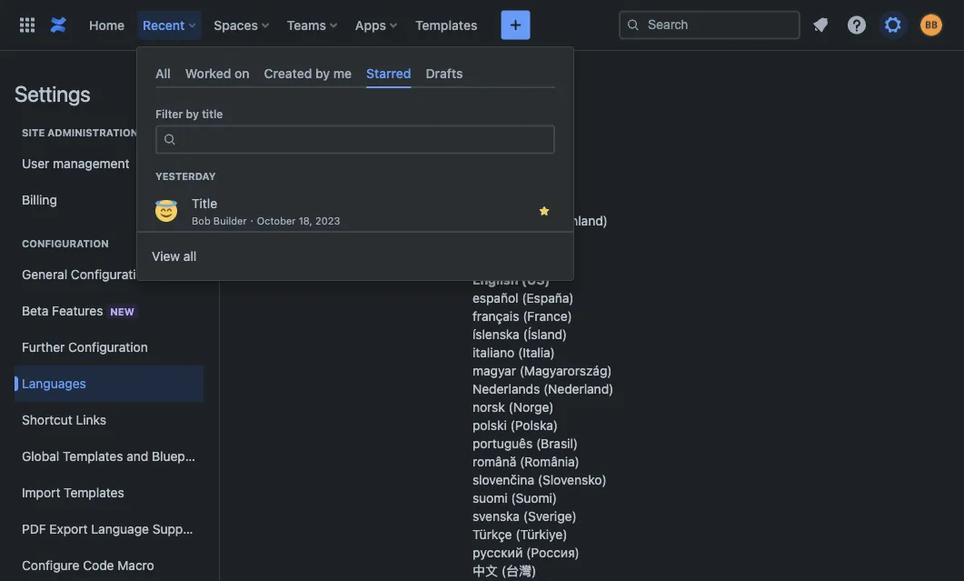 Task type: vqa. For each thing, say whether or not it's contained in the screenshot.
My Templates
no



Task type: describe. For each thing, give the bounding box(es) containing it.
íslenska
[[473, 327, 520, 342]]

set
[[246, 109, 265, 124]]

dansk
[[473, 195, 508, 210]]

the
[[269, 109, 288, 124]]

language configuration
[[246, 72, 467, 97]]

español
[[473, 291, 519, 306]]

18,
[[299, 215, 313, 227]]

user
[[22, 156, 49, 171]]

view
[[152, 249, 180, 264]]

shortcut links link
[[15, 402, 204, 438]]

instance.
[[508, 109, 561, 124]]

starred
[[367, 65, 412, 80]]

settings
[[15, 81, 90, 106]]

billing link
[[15, 182, 204, 218]]

user management link
[[15, 146, 204, 182]]

deutsch
[[473, 213, 522, 228]]

help icon image
[[847, 14, 868, 36]]

created by me
[[264, 65, 352, 80]]

configuration for further
[[68, 340, 148, 355]]

site administration group
[[15, 107, 204, 224]]

français
[[473, 309, 520, 324]]

languages link
[[15, 366, 204, 402]]

builder
[[214, 215, 247, 227]]

apps button
[[350, 10, 405, 40]]

home link
[[84, 10, 130, 40]]

magyar
[[473, 363, 516, 378]]

language
[[335, 109, 389, 124]]

configuration group
[[15, 218, 211, 581]]

shortcut links
[[22, 412, 106, 427]]

october
[[257, 215, 296, 227]]

administration
[[47, 127, 138, 139]]

polski
[[473, 418, 507, 433]]

Search field
[[619, 10, 801, 40]]

user management
[[22, 156, 130, 171]]

svenska
[[473, 509, 520, 524]]

(românia)
[[520, 454, 580, 469]]

title bob builder ・ october 18, 2023
[[192, 196, 340, 227]]

import
[[22, 485, 60, 500]]

general configuration link
[[15, 256, 204, 293]]

global for global default language
[[246, 146, 297, 168]]

türkçe
[[473, 527, 512, 542]]

features
[[52, 303, 103, 318]]

beta
[[22, 303, 49, 318]]

drafts
[[426, 65, 463, 80]]

pdf export language support link
[[15, 511, 204, 547]]

italiano
[[473, 345, 515, 360]]

română
[[473, 454, 517, 469]]

management
[[53, 156, 130, 171]]

on
[[235, 65, 250, 80]]

import templates link
[[15, 475, 204, 511]]

teams button
[[282, 10, 345, 40]]

configure code macro
[[22, 558, 154, 573]]

global element
[[11, 0, 619, 50]]

create content image
[[505, 14, 527, 36]]

title
[[192, 196, 217, 211]]

eesti
[[473, 231, 501, 246]]

banner containing home
[[0, 0, 965, 51]]

by for created
[[316, 65, 330, 80]]

(deutschland)
[[525, 213, 608, 228]]

english
[[473, 272, 519, 287]]

(ísland)
[[523, 327, 568, 342]]

default
[[301, 146, 359, 168]]

spaces
[[214, 17, 258, 32]]

english (us) español (españa) français (france) íslenska (ísland) italiano (italia) magyar (magyarország) nederlands (nederland) norsk (norge) polski (polska) português (brasil) română (românia) slovenčina (slovensko) suomi (suomi) svenska (sverige) türkçe (türkiye) русский (россия) 中文 (台灣)
[[473, 272, 614, 578]]

(magyarország)
[[520, 363, 613, 378]]

(slovensko)
[[538, 472, 607, 487]]

view all
[[152, 249, 197, 264]]

default
[[291, 109, 332, 124]]

beta features new
[[22, 303, 134, 318]]

templates link
[[410, 10, 483, 40]]

bob
[[192, 215, 211, 227]]

this
[[412, 109, 434, 124]]

(polska)
[[511, 418, 558, 433]]

languages
[[22, 376, 86, 391]]

macro
[[118, 558, 154, 573]]

spaces button
[[209, 10, 276, 40]]

configuration up general
[[22, 238, 109, 250]]

new
[[110, 306, 134, 317]]

code
[[83, 558, 114, 573]]

links
[[76, 412, 106, 427]]



Task type: locate. For each thing, give the bounding box(es) containing it.
global
[[246, 146, 297, 168], [22, 449, 59, 464]]

view all link
[[137, 238, 574, 275]]

configuration for general
[[71, 267, 151, 282]]

configuration
[[342, 72, 467, 97], [22, 238, 109, 250], [71, 267, 151, 282], [68, 340, 148, 355]]

language up the
[[246, 72, 338, 97]]

nederlands
[[473, 382, 540, 397]]

billing
[[22, 192, 57, 207]]

・
[[247, 215, 257, 227]]

apps
[[355, 17, 387, 32]]

language for pdf export language support
[[91, 522, 149, 537]]

global inside configuration group
[[22, 449, 59, 464]]

русский
[[473, 545, 523, 560]]

templates up pdf export language support link
[[64, 485, 124, 500]]

home
[[89, 17, 125, 32]]

(sverige)
[[524, 509, 577, 524]]

installed languages element
[[473, 176, 947, 581]]

further
[[22, 340, 65, 355]]

global templates and blueprints
[[22, 449, 211, 464]]

dansk (danmark) deutsch (deutschland) eesti (eesti)
[[473, 195, 608, 246]]

filter by title
[[156, 108, 223, 121]]

confluence
[[437, 109, 504, 124]]

further configuration
[[22, 340, 148, 355]]

language
[[246, 72, 338, 97], [363, 146, 443, 168], [91, 522, 149, 537]]

(us)
[[522, 272, 551, 287]]

templates inside import templates link
[[64, 485, 124, 500]]

site
[[22, 127, 45, 139]]

slovenčina
[[473, 472, 535, 487]]

templates up drafts
[[416, 17, 478, 32]]

global default language
[[246, 146, 443, 168]]

by for filter
[[186, 108, 199, 121]]

language inside configuration group
[[91, 522, 149, 537]]

(brasil)
[[537, 436, 578, 451]]

pdf
[[22, 522, 46, 537]]

title
[[202, 108, 223, 121]]

templates down links
[[63, 449, 123, 464]]

blueprints
[[152, 449, 211, 464]]

by left title
[[186, 108, 199, 121]]

all
[[156, 65, 171, 80]]

configuration for language
[[342, 72, 467, 97]]

0 vertical spatial language
[[246, 72, 338, 97]]

appswitcher icon image
[[16, 14, 38, 36]]

1 vertical spatial global
[[22, 449, 59, 464]]

export
[[49, 522, 88, 537]]

configure code macro link
[[15, 547, 204, 581]]

shortcut
[[22, 412, 73, 427]]

set the default language for this confluence instance.
[[246, 109, 561, 124]]

norsk
[[473, 400, 505, 415]]

general configuration
[[22, 267, 151, 282]]

and
[[127, 449, 149, 464]]

templates inside templates link
[[416, 17, 478, 32]]

(eesti)
[[505, 231, 543, 246]]

all
[[184, 249, 197, 264]]

global down the
[[246, 146, 297, 168]]

yesterday
[[156, 170, 216, 182]]

1 vertical spatial templates
[[63, 449, 123, 464]]

worked
[[185, 65, 231, 80]]

:innocent: image
[[156, 200, 177, 222]]

0 vertical spatial by
[[316, 65, 330, 80]]

global for global templates and blueprints
[[22, 449, 59, 464]]

filter
[[156, 108, 183, 121]]

2 vertical spatial templates
[[64, 485, 124, 500]]

(suomi)
[[511, 491, 558, 506]]

by left me
[[316, 65, 330, 80]]

templates inside global templates and blueprints link
[[63, 449, 123, 464]]

0 horizontal spatial language
[[91, 522, 149, 537]]

configure
[[22, 558, 80, 573]]

for
[[393, 109, 409, 124]]

templates for global templates and blueprints
[[63, 449, 123, 464]]

pdf export language support
[[22, 522, 200, 537]]

0 vertical spatial templates
[[416, 17, 478, 32]]

language down set the default language for this confluence instance.
[[363, 146, 443, 168]]

support
[[153, 522, 200, 537]]

1 vertical spatial language
[[363, 146, 443, 168]]

(danmark)
[[512, 195, 574, 210]]

global up import
[[22, 449, 59, 464]]

templates for import templates
[[64, 485, 124, 500]]

1 vertical spatial by
[[186, 108, 199, 121]]

by
[[316, 65, 330, 80], [186, 108, 199, 121]]

(台灣)
[[502, 563, 537, 578]]

language up configure code macro link
[[91, 522, 149, 537]]

1 horizontal spatial global
[[246, 146, 297, 168]]

banner
[[0, 0, 965, 51]]

tab list containing all
[[148, 58, 563, 88]]

configuration up languages link
[[68, 340, 148, 355]]

import templates
[[22, 485, 124, 500]]

confluence image
[[47, 14, 69, 36], [47, 14, 69, 36]]

1 horizontal spatial language
[[246, 72, 338, 97]]

global templates and blueprints link
[[15, 438, 211, 475]]

unstar title image
[[537, 204, 552, 218]]

1 horizontal spatial by
[[316, 65, 330, 80]]

(italia)
[[518, 345, 555, 360]]

2 vertical spatial language
[[91, 522, 149, 537]]

português
[[473, 436, 533, 451]]

(norge)
[[509, 400, 554, 415]]

general
[[22, 267, 67, 282]]

suomi
[[473, 491, 508, 506]]

notification icon image
[[810, 14, 832, 36]]

0 vertical spatial global
[[246, 146, 297, 168]]

0 horizontal spatial by
[[186, 108, 199, 121]]

recent
[[143, 17, 185, 32]]

(españa)
[[522, 291, 574, 306]]

site administration
[[22, 127, 138, 139]]

configuration up set the default language for this confluence instance.
[[342, 72, 467, 97]]

(türkiye)
[[516, 527, 568, 542]]

(nederland)
[[544, 382, 614, 397]]

settings icon image
[[883, 14, 905, 36]]

search image
[[627, 18, 641, 32]]

tab list
[[148, 58, 563, 88]]

:innocent: image
[[156, 200, 177, 222]]

2 horizontal spatial language
[[363, 146, 443, 168]]

Filter by title text field
[[183, 127, 543, 153]]

further configuration link
[[15, 329, 204, 366]]

worked on
[[185, 65, 250, 80]]

configuration up new
[[71, 267, 151, 282]]

language for global default language
[[363, 146, 443, 168]]

0 horizontal spatial global
[[22, 449, 59, 464]]



